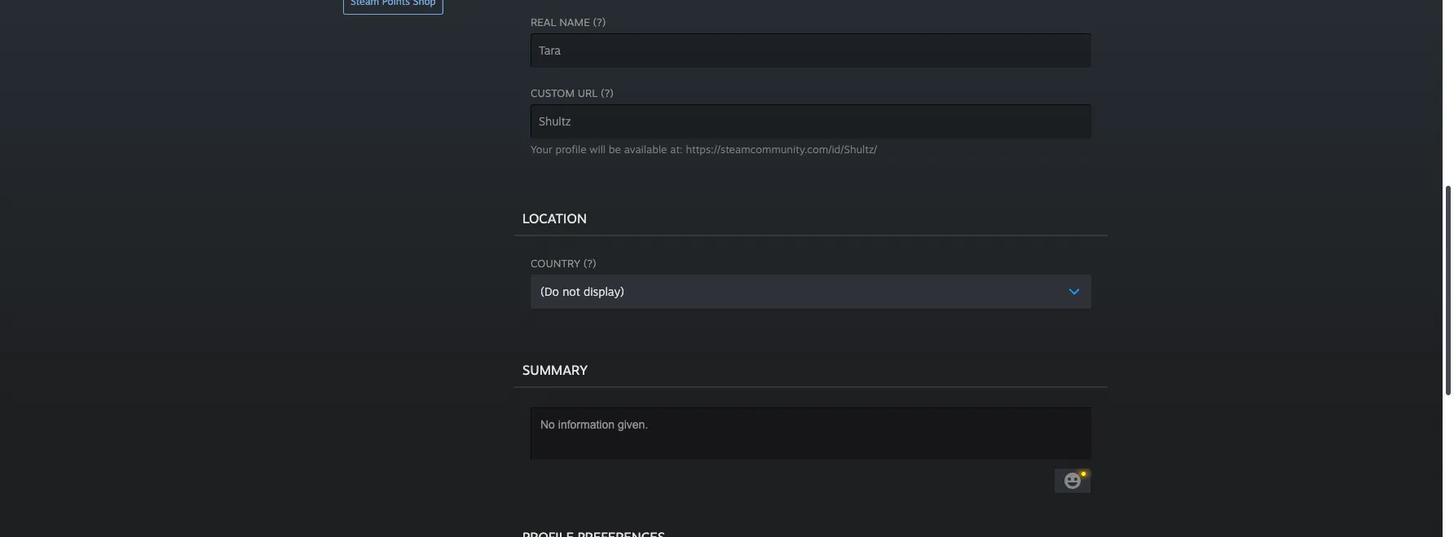 Task type: locate. For each thing, give the bounding box(es) containing it.
be
[[609, 143, 621, 156]]

(?) right url
[[601, 86, 614, 99]]

summary
[[523, 362, 588, 378]]

None text field
[[531, 104, 1092, 139]]

(?) up (do not display) at left
[[584, 257, 597, 270]]

1 vertical spatial (?)
[[601, 86, 614, 99]]

(?)
[[593, 15, 606, 29], [601, 86, 614, 99], [584, 257, 597, 270]]

real
[[531, 15, 556, 29]]

custom url (?)
[[531, 86, 614, 99]]

real name (?)
[[531, 15, 606, 29]]

None text field
[[531, 33, 1092, 68]]

(?) right name at top
[[593, 15, 606, 29]]

your
[[531, 143, 553, 156]]

(?) for custom url (?)
[[601, 86, 614, 99]]

country
[[531, 257, 581, 270]]

No information given. text field
[[531, 408, 1092, 460]]

not
[[563, 285, 580, 298]]

country (?)
[[531, 257, 597, 270]]

https://steamcommunity.com/id/shultz/
[[686, 143, 878, 156]]

(?) for real name (?)
[[593, 15, 606, 29]]

0 vertical spatial (?)
[[593, 15, 606, 29]]



Task type: vqa. For each thing, say whether or not it's contained in the screenshot.
LOCATION
yes



Task type: describe. For each thing, give the bounding box(es) containing it.
location
[[523, 210, 587, 227]]

(do not display)
[[541, 285, 625, 298]]

name
[[560, 15, 590, 29]]

will
[[590, 143, 606, 156]]

your profile will be available at: https://steamcommunity.com/id/shultz/
[[531, 143, 878, 156]]

url
[[578, 86, 598, 99]]

custom
[[531, 86, 575, 99]]

2 vertical spatial (?)
[[584, 257, 597, 270]]

(do
[[541, 285, 560, 298]]

available
[[625, 143, 667, 156]]

at:
[[671, 143, 683, 156]]

profile
[[556, 143, 587, 156]]

display)
[[584, 285, 625, 298]]



